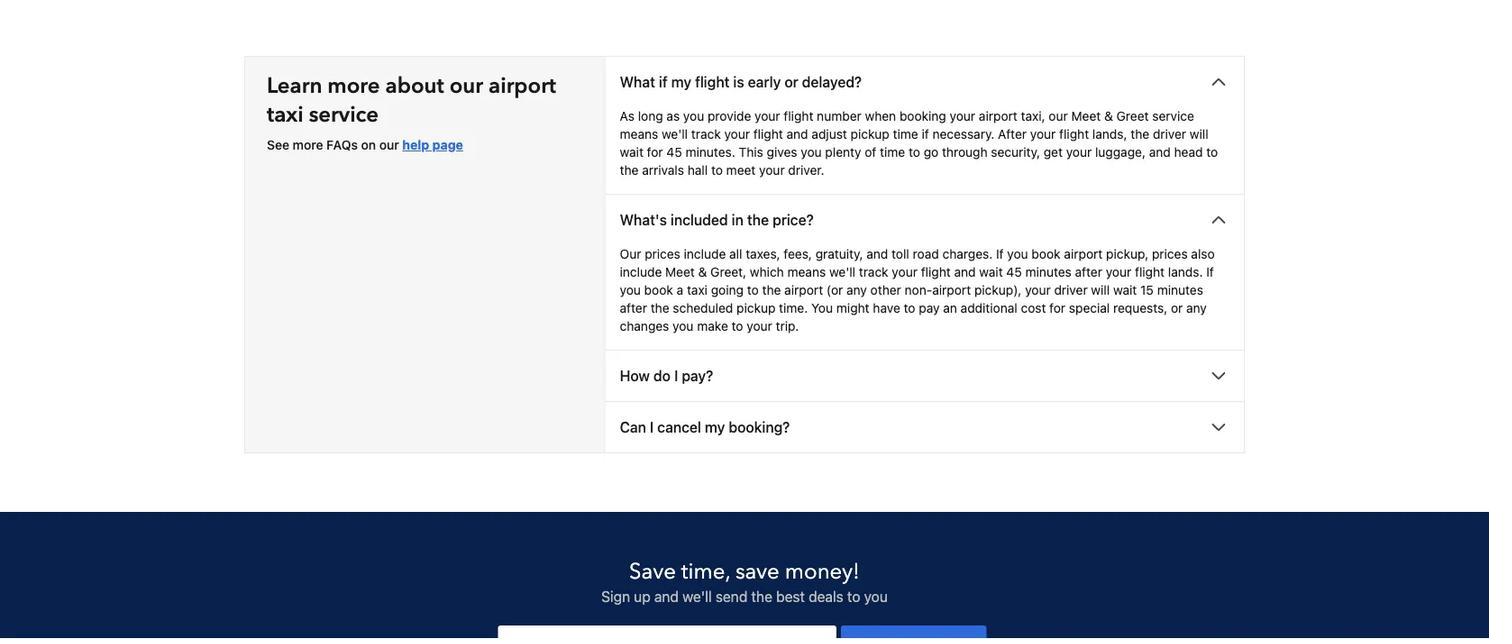 Task type: describe. For each thing, give the bounding box(es) containing it.
to inside save time, save money! sign up and we'll send the best deals to you
[[847, 588, 860, 605]]

flight up adjust
[[784, 109, 814, 124]]

to down minutes.
[[711, 163, 723, 178]]

adjust
[[812, 127, 847, 142]]

1 vertical spatial more
[[293, 137, 323, 152]]

flight up get
[[1059, 127, 1089, 142]]

2 prices from the left
[[1152, 247, 1188, 261]]

pay?
[[682, 367, 713, 385]]

can i cancel my booking?
[[620, 419, 790, 436]]

of
[[865, 145, 877, 160]]

45 inside our prices include all taxes, fees, gratuity, and toll road charges. if you book airport pickup, prices also include meet & greet, which means we'll track your flight and wait 45 minutes after your flight lands. if you book a taxi going to the airport (or any other non-airport pickup), your driver will wait 15 minutes after the scheduled pickup time. you might have to pay an additional cost for special requests, or any changes you make to your trip.
[[1006, 265, 1022, 279]]

how do i pay? button
[[605, 351, 1244, 401]]

can
[[620, 419, 646, 436]]

1 vertical spatial minutes
[[1157, 283, 1203, 298]]

lands.
[[1168, 265, 1203, 279]]

& inside our prices include all taxes, fees, gratuity, and toll road charges. if you book airport pickup, prices also include meet & greet, which means we'll track your flight and wait 45 minutes after your flight lands. if you book a taxi going to the airport (or any other non-airport pickup), your driver will wait 15 minutes after the scheduled pickup time. you might have to pay an additional cost for special requests, or any changes you make to your trip.
[[698, 265, 707, 279]]

and down charges. on the right top of the page
[[954, 265, 976, 279]]

our prices include all taxes, fees, gratuity, and toll road charges. if you book airport pickup, prices also include meet & greet, which means we'll track your flight and wait 45 minutes after your flight lands. if you book a taxi going to the airport (or any other non-airport pickup), your driver will wait 15 minutes after the scheduled pickup time. you might have to pay an additional cost for special requests, or any changes you make to your trip.
[[620, 247, 1215, 334]]

you up pickup), at the top of page
[[1007, 247, 1028, 261]]

taxi inside learn more about our airport taxi service see more faqs on our help page
[[267, 100, 304, 129]]

save time, save money! sign up and we'll send the best deals to you
[[601, 557, 888, 605]]

we'll inside as long as you provide your flight number when booking your airport taxi, our meet & greet service means we'll track your flight and adjust pickup time if necessary. after your flight lands, the driver will wait for 45 minutes. this gives you plenty of time to go through security, get your luggage, and head to the arrivals hall to meet your driver.
[[662, 127, 688, 142]]

0 vertical spatial if
[[996, 247, 1004, 261]]

requests,
[[1113, 301, 1168, 316]]

will inside as long as you provide your flight number when booking your airport taxi, our meet & greet service means we'll track your flight and adjust pickup time if necessary. after your flight lands, the driver will wait for 45 minutes. this gives you plenty of time to go through security, get your luggage, and head to the arrivals hall to meet your driver.
[[1190, 127, 1209, 142]]

do
[[654, 367, 671, 385]]

wait inside as long as you provide your flight number when booking your airport taxi, our meet & greet service means we'll track your flight and adjust pickup time if necessary. after your flight lands, the driver will wait for 45 minutes. this gives you plenty of time to go through security, get your luggage, and head to the arrivals hall to meet your driver.
[[620, 145, 644, 160]]

means inside our prices include all taxes, fees, gratuity, and toll road charges. if you book airport pickup, prices also include meet & greet, which means we'll track your flight and wait 45 minutes after your flight lands. if you book a taxi going to the airport (or any other non-airport pickup), your driver will wait 15 minutes after the scheduled pickup time. you might have to pay an additional cost for special requests, or any changes you make to your trip.
[[787, 265, 826, 279]]

number
[[817, 109, 862, 124]]

and inside save time, save money! sign up and we'll send the best deals to you
[[654, 588, 679, 605]]

special
[[1069, 301, 1110, 316]]

head
[[1174, 145, 1203, 160]]

1 vertical spatial wait
[[979, 265, 1003, 279]]

minutes.
[[686, 145, 735, 160]]

which
[[750, 265, 784, 279]]

and up gives
[[787, 127, 808, 142]]

you inside save time, save money! sign up and we'll send the best deals to you
[[864, 588, 888, 605]]

deals
[[809, 588, 844, 605]]

time,
[[681, 557, 730, 586]]

greet
[[1117, 109, 1149, 124]]

Your email address email field
[[498, 626, 837, 639]]

can i cancel my booking? button
[[605, 402, 1244, 453]]

for inside as long as you provide your flight number when booking your airport taxi, our meet & greet service means we'll track your flight and adjust pickup time if necessary. after your flight lands, the driver will wait for 45 minutes. this gives you plenty of time to go through security, get your luggage, and head to the arrivals hall to meet your driver.
[[647, 145, 663, 160]]

price?
[[773, 211, 814, 229]]

cost
[[1021, 301, 1046, 316]]

your down gives
[[759, 163, 785, 178]]

and left head
[[1149, 145, 1171, 160]]

best
[[776, 588, 805, 605]]

driver inside our prices include all taxes, fees, gratuity, and toll road charges. if you book airport pickup, prices also include meet & greet, which means we'll track your flight and wait 45 minutes after your flight lands. if you book a taxi going to the airport (or any other non-airport pickup), your driver will wait 15 minutes after the scheduled pickup time. you might have to pay an additional cost for special requests, or any changes you make to your trip.
[[1054, 283, 1088, 298]]

is
[[733, 73, 744, 91]]

your up the cost
[[1025, 283, 1051, 298]]

track inside our prices include all taxes, fees, gratuity, and toll road charges. if you book airport pickup, prices also include meet & greet, which means we'll track your flight and wait 45 minutes after your flight lands. if you book a taxi going to the airport (or any other non-airport pickup), your driver will wait 15 minutes after the scheduled pickup time. you might have to pay an additional cost for special requests, or any changes you make to your trip.
[[859, 265, 889, 279]]

(or
[[827, 283, 843, 298]]

changes
[[620, 319, 669, 334]]

luggage,
[[1095, 145, 1146, 160]]

send
[[716, 588, 748, 605]]

what's included in the price?
[[620, 211, 814, 229]]

my inside dropdown button
[[705, 419, 725, 436]]

what's
[[620, 211, 667, 229]]

1 vertical spatial time
[[880, 145, 905, 160]]

0 vertical spatial time
[[893, 127, 918, 142]]

learn
[[267, 71, 322, 101]]

1 horizontal spatial include
[[684, 247, 726, 261]]

on
[[361, 137, 376, 152]]

help page link
[[402, 137, 463, 152]]

when
[[865, 109, 896, 124]]

your right get
[[1066, 145, 1092, 160]]

save
[[629, 557, 676, 586]]

will inside our prices include all taxes, fees, gratuity, and toll road charges. if you book airport pickup, prices also include meet & greet, which means we'll track your flight and wait 45 minutes after your flight lands. if you book a taxi going to the airport (or any other non-airport pickup), your driver will wait 15 minutes after the scheduled pickup time. you might have to pay an additional cost for special requests, or any changes you make to your trip.
[[1091, 283, 1110, 298]]

meet
[[726, 163, 756, 178]]

might
[[836, 301, 870, 316]]

go
[[924, 145, 939, 160]]

booking
[[900, 109, 946, 124]]

an
[[943, 301, 957, 316]]

we'll inside our prices include all taxes, fees, gratuity, and toll road charges. if you book airport pickup, prices also include meet & greet, which means we'll track your flight and wait 45 minutes after your flight lands. if you book a taxi going to the airport (or any other non-airport pickup), your driver will wait 15 minutes after the scheduled pickup time. you might have to pay an additional cost for special requests, or any changes you make to your trip.
[[829, 265, 856, 279]]

flight inside dropdown button
[[695, 73, 730, 91]]

to right 'make'
[[732, 319, 743, 334]]

means inside as long as you provide your flight number when booking your airport taxi, our meet & greet service means we'll track your flight and adjust pickup time if necessary. after your flight lands, the driver will wait for 45 minutes. this gives you plenty of time to go through security, get your luggage, and head to the arrivals hall to meet your driver.
[[620, 127, 658, 142]]

flight up gives
[[753, 127, 783, 142]]

a
[[677, 283, 684, 298]]

pickup),
[[974, 283, 1022, 298]]

what if my flight is early or delayed?
[[620, 73, 862, 91]]

the down greet
[[1131, 127, 1150, 142]]

also
[[1191, 247, 1215, 261]]

how
[[620, 367, 650, 385]]

taxes,
[[746, 247, 780, 261]]

your down provide
[[724, 127, 750, 142]]

driver.
[[788, 163, 825, 178]]

cancel
[[657, 419, 701, 436]]

how do i pay?
[[620, 367, 713, 385]]

you up driver.
[[801, 145, 822, 160]]

to left 'go'
[[909, 145, 920, 160]]

long
[[638, 109, 663, 124]]

road
[[913, 247, 939, 261]]

time.
[[779, 301, 808, 316]]

make
[[697, 319, 728, 334]]

track inside as long as you provide your flight number when booking your airport taxi, our meet & greet service means we'll track your flight and adjust pickup time if necessary. after your flight lands, the driver will wait for 45 minutes. this gives you plenty of time to go through security, get your luggage, and head to the arrivals hall to meet your driver.
[[691, 127, 721, 142]]

as long as you provide your flight number when booking your airport taxi, our meet & greet service means we'll track your flight and adjust pickup time if necessary. after your flight lands, the driver will wait for 45 minutes. this gives you plenty of time to go through security, get your luggage, and head to the arrivals hall to meet your driver.
[[620, 109, 1218, 178]]

gives
[[767, 145, 797, 160]]

taxi,
[[1021, 109, 1045, 124]]

our inside as long as you provide your flight number when booking your airport taxi, our meet & greet service means we'll track your flight and adjust pickup time if necessary. after your flight lands, the driver will wait for 45 minutes. this gives you plenty of time to go through security, get your luggage, and head to the arrivals hall to meet your driver.
[[1049, 109, 1068, 124]]

or inside our prices include all taxes, fees, gratuity, and toll road charges. if you book airport pickup, prices also include meet & greet, which means we'll track your flight and wait 45 minutes after your flight lands. if you book a taxi going to the airport (or any other non-airport pickup), your driver will wait 15 minutes after the scheduled pickup time. you might have to pay an additional cost for special requests, or any changes you make to your trip.
[[1171, 301, 1183, 316]]

in
[[732, 211, 744, 229]]

your down pickup,
[[1106, 265, 1132, 279]]

0 horizontal spatial book
[[644, 283, 673, 298]]

as
[[620, 109, 635, 124]]

toll
[[892, 247, 909, 261]]

meet inside as long as you provide your flight number when booking your airport taxi, our meet & greet service means we'll track your flight and adjust pickup time if necessary. after your flight lands, the driver will wait for 45 minutes. this gives you plenty of time to go through security, get your luggage, and head to the arrivals hall to meet your driver.
[[1071, 109, 1101, 124]]

what's included in the price? element
[[605, 245, 1244, 350]]

what if my flight is early or delayed? element
[[605, 107, 1244, 194]]

booking?
[[729, 419, 790, 436]]

our
[[620, 247, 641, 261]]

see
[[267, 137, 289, 152]]

pay
[[919, 301, 940, 316]]

& inside as long as you provide your flight number when booking your airport taxi, our meet & greet service means we'll track your flight and adjust pickup time if necessary. after your flight lands, the driver will wait for 45 minutes. this gives you plenty of time to go through security, get your luggage, and head to the arrivals hall to meet your driver.
[[1104, 109, 1113, 124]]

as
[[667, 109, 680, 124]]

charges.
[[943, 247, 993, 261]]

service inside as long as you provide your flight number when booking your airport taxi, our meet & greet service means we'll track your flight and adjust pickup time if necessary. after your flight lands, the driver will wait for 45 minutes. this gives you plenty of time to go through security, get your luggage, and head to the arrivals hall to meet your driver.
[[1152, 109, 1194, 124]]

15
[[1140, 283, 1154, 298]]

through
[[942, 145, 988, 160]]

this
[[739, 145, 763, 160]]

to down which
[[747, 283, 759, 298]]



Task type: locate. For each thing, give the bounding box(es) containing it.
1 vertical spatial we'll
[[829, 265, 856, 279]]

time right of
[[880, 145, 905, 160]]

we'll inside save time, save money! sign up and we'll send the best deals to you
[[683, 588, 712, 605]]

greet,
[[711, 265, 747, 279]]

trip.
[[776, 319, 799, 334]]

0 horizontal spatial or
[[785, 73, 798, 91]]

0 horizontal spatial meet
[[665, 265, 695, 279]]

0 horizontal spatial driver
[[1054, 283, 1088, 298]]

0 horizontal spatial &
[[698, 265, 707, 279]]

driver
[[1153, 127, 1186, 142], [1054, 283, 1088, 298]]

0 horizontal spatial if
[[659, 73, 668, 91]]

and right up
[[654, 588, 679, 605]]

have
[[873, 301, 900, 316]]

0 horizontal spatial track
[[691, 127, 721, 142]]

1 horizontal spatial after
[[1075, 265, 1103, 279]]

all
[[729, 247, 742, 261]]

1 vertical spatial &
[[698, 265, 707, 279]]

0 vertical spatial pickup
[[851, 127, 890, 142]]

if right charges. on the right top of the page
[[996, 247, 1004, 261]]

after
[[1075, 265, 1103, 279], [620, 301, 647, 316]]

to right head
[[1207, 145, 1218, 160]]

for up arrivals
[[647, 145, 663, 160]]

0 horizontal spatial wait
[[620, 145, 644, 160]]

& left greet,
[[698, 265, 707, 279]]

the left arrivals
[[620, 163, 639, 178]]

1 horizontal spatial prices
[[1152, 247, 1188, 261]]

we'll down gratuity,
[[829, 265, 856, 279]]

2 horizontal spatial wait
[[1113, 283, 1137, 298]]

book left a
[[644, 283, 673, 298]]

1 vertical spatial taxi
[[687, 283, 708, 298]]

fees,
[[784, 247, 812, 261]]

plenty
[[825, 145, 861, 160]]

the inside save time, save money! sign up and we'll send the best deals to you
[[751, 588, 773, 605]]

1 vertical spatial any
[[1186, 301, 1207, 316]]

about
[[385, 71, 444, 101]]

our right on
[[379, 137, 399, 152]]

you down scheduled
[[673, 319, 694, 334]]

means
[[620, 127, 658, 142], [787, 265, 826, 279]]

0 vertical spatial book
[[1032, 247, 1061, 261]]

0 horizontal spatial more
[[293, 137, 323, 152]]

1 vertical spatial or
[[1171, 301, 1183, 316]]

if inside as long as you provide your flight number when booking your airport taxi, our meet & greet service means we'll track your flight and adjust pickup time if necessary. after your flight lands, the driver will wait for 45 minutes. this gives you plenty of time to go through security, get your luggage, and head to the arrivals hall to meet your driver.
[[922, 127, 929, 142]]

minutes up the cost
[[1026, 265, 1072, 279]]

0 vertical spatial include
[[684, 247, 726, 261]]

to right "deals"
[[847, 588, 860, 605]]

0 vertical spatial taxi
[[267, 100, 304, 129]]

0 horizontal spatial will
[[1091, 283, 1110, 298]]

if inside what if my flight is early or delayed? dropdown button
[[659, 73, 668, 91]]

after up special
[[1075, 265, 1103, 279]]

0 horizontal spatial service
[[309, 100, 379, 129]]

1 horizontal spatial service
[[1152, 109, 1194, 124]]

taxi up see at the left top of the page
[[267, 100, 304, 129]]

driver inside as long as you provide your flight number when booking your airport taxi, our meet & greet service means we'll track your flight and adjust pickup time if necessary. after your flight lands, the driver will wait for 45 minutes. this gives you plenty of time to go through security, get your luggage, and head to the arrivals hall to meet your driver.
[[1153, 127, 1186, 142]]

0 vertical spatial track
[[691, 127, 721, 142]]

prices
[[645, 247, 680, 261], [1152, 247, 1188, 261]]

to left pay
[[904, 301, 916, 316]]

0 vertical spatial &
[[1104, 109, 1113, 124]]

0 vertical spatial 45
[[667, 145, 682, 160]]

0 horizontal spatial taxi
[[267, 100, 304, 129]]

0 vertical spatial my
[[671, 73, 691, 91]]

1 vertical spatial driver
[[1054, 283, 1088, 298]]

the down which
[[762, 283, 781, 298]]

pickup inside as long as you provide your flight number when booking your airport taxi, our meet & greet service means we'll track your flight and adjust pickup time if necessary. after your flight lands, the driver will wait for 45 minutes. this gives you plenty of time to go through security, get your luggage, and head to the arrivals hall to meet your driver.
[[851, 127, 890, 142]]

0 vertical spatial wait
[[620, 145, 644, 160]]

1 vertical spatial pickup
[[737, 301, 776, 316]]

book
[[1032, 247, 1061, 261], [644, 283, 673, 298]]

2 vertical spatial we'll
[[683, 588, 712, 605]]

arrivals
[[642, 163, 684, 178]]

means down long
[[620, 127, 658, 142]]

0 vertical spatial i
[[674, 367, 678, 385]]

45 inside as long as you provide your flight number when booking your airport taxi, our meet & greet service means we'll track your flight and adjust pickup time if necessary. after your flight lands, the driver will wait for 45 minutes. this gives you plenty of time to go through security, get your luggage, and head to the arrivals hall to meet your driver.
[[667, 145, 682, 160]]

up
[[634, 588, 651, 605]]

0 vertical spatial for
[[647, 145, 663, 160]]

1 horizontal spatial any
[[1186, 301, 1207, 316]]

delayed?
[[802, 73, 862, 91]]

0 vertical spatial will
[[1190, 127, 1209, 142]]

driver up special
[[1054, 283, 1088, 298]]

what's included in the price? button
[[605, 195, 1244, 245]]

faqs
[[326, 137, 358, 152]]

wait up pickup), at the top of page
[[979, 265, 1003, 279]]

our
[[450, 71, 483, 101], [1049, 109, 1068, 124], [379, 137, 399, 152]]

1 vertical spatial after
[[620, 301, 647, 316]]

0 vertical spatial any
[[847, 283, 867, 298]]

airport inside as long as you provide your flight number when booking your airport taxi, our meet & greet service means we'll track your flight and adjust pickup time if necessary. after your flight lands, the driver will wait for 45 minutes. this gives you plenty of time to go through security, get your luggage, and head to the arrivals hall to meet your driver.
[[979, 109, 1018, 124]]

my inside dropdown button
[[671, 73, 691, 91]]

0 vertical spatial meet
[[1071, 109, 1101, 124]]

you
[[811, 301, 833, 316]]

your up necessary.
[[950, 109, 976, 124]]

any down lands.
[[1186, 301, 1207, 316]]

you
[[683, 109, 704, 124], [801, 145, 822, 160], [1007, 247, 1028, 261], [620, 283, 641, 298], [673, 319, 694, 334], [864, 588, 888, 605]]

taxi inside our prices include all taxes, fees, gratuity, and toll road charges. if you book airport pickup, prices also include meet & greet, which means we'll track your flight and wait 45 minutes after your flight lands. if you book a taxi going to the airport (or any other non-airport pickup), your driver will wait 15 minutes after the scheduled pickup time. you might have to pay an additional cost for special requests, or any changes you make to your trip.
[[687, 283, 708, 298]]

1 horizontal spatial track
[[859, 265, 889, 279]]

pickup up of
[[851, 127, 890, 142]]

0 horizontal spatial include
[[620, 265, 662, 279]]

book up the cost
[[1032, 247, 1061, 261]]

include down our
[[620, 265, 662, 279]]

the right the in
[[747, 211, 769, 229]]

meet up lands,
[[1071, 109, 1101, 124]]

&
[[1104, 109, 1113, 124], [698, 265, 707, 279]]

learn more about our airport taxi service see more faqs on our help page
[[267, 71, 556, 152]]

include up greet,
[[684, 247, 726, 261]]

1 horizontal spatial for
[[1050, 301, 1066, 316]]

0 horizontal spatial prices
[[645, 247, 680, 261]]

pickup down going
[[737, 301, 776, 316]]

prices up lands.
[[1152, 247, 1188, 261]]

2 vertical spatial wait
[[1113, 283, 1137, 298]]

any up might
[[847, 283, 867, 298]]

or right requests,
[[1171, 301, 1183, 316]]

0 horizontal spatial minutes
[[1026, 265, 1072, 279]]

more right see at the left top of the page
[[293, 137, 323, 152]]

1 vertical spatial my
[[705, 419, 725, 436]]

0 vertical spatial or
[[785, 73, 798, 91]]

going
[[711, 283, 744, 298]]

if down booking
[[922, 127, 929, 142]]

wait left 15
[[1113, 283, 1137, 298]]

1 vertical spatial for
[[1050, 301, 1066, 316]]

money!
[[785, 557, 860, 586]]

what if my flight is early or delayed? button
[[605, 57, 1244, 107]]

pickup,
[[1106, 247, 1149, 261]]

0 horizontal spatial i
[[650, 419, 654, 436]]

lands,
[[1093, 127, 1127, 142]]

1 vertical spatial i
[[650, 419, 654, 436]]

flight up 15
[[1135, 265, 1165, 279]]

1 horizontal spatial taxi
[[687, 283, 708, 298]]

or right early
[[785, 73, 798, 91]]

taxi
[[267, 100, 304, 129], [687, 283, 708, 298]]

time down booking
[[893, 127, 918, 142]]

minutes down lands.
[[1157, 283, 1203, 298]]

my up as
[[671, 73, 691, 91]]

hall
[[688, 163, 708, 178]]

gratuity,
[[816, 247, 863, 261]]

1 vertical spatial will
[[1091, 283, 1110, 298]]

1 vertical spatial meet
[[665, 265, 695, 279]]

sign
[[601, 588, 630, 605]]

track up minutes.
[[691, 127, 721, 142]]

1 vertical spatial include
[[620, 265, 662, 279]]

to
[[909, 145, 920, 160], [1207, 145, 1218, 160], [711, 163, 723, 178], [747, 283, 759, 298], [904, 301, 916, 316], [732, 319, 743, 334], [847, 588, 860, 605]]

flight left is
[[695, 73, 730, 91]]

you down our
[[620, 283, 641, 298]]

1 horizontal spatial will
[[1190, 127, 1209, 142]]

1 vertical spatial book
[[644, 283, 673, 298]]

the inside dropdown button
[[747, 211, 769, 229]]

time
[[893, 127, 918, 142], [880, 145, 905, 160]]

if
[[996, 247, 1004, 261], [1206, 265, 1214, 279]]

0 vertical spatial our
[[450, 71, 483, 101]]

get
[[1044, 145, 1063, 160]]

after up changes
[[620, 301, 647, 316]]

1 horizontal spatial 45
[[1006, 265, 1022, 279]]

1 horizontal spatial &
[[1104, 109, 1113, 124]]

0 horizontal spatial means
[[620, 127, 658, 142]]

wait up arrivals
[[620, 145, 644, 160]]

provide
[[708, 109, 751, 124]]

service up faqs
[[309, 100, 379, 129]]

pickup inside our prices include all taxes, fees, gratuity, and toll road charges. if you book airport pickup, prices also include meet & greet, which means we'll track your flight and wait 45 minutes after your flight lands. if you book a taxi going to the airport (or any other non-airport pickup), your driver will wait 15 minutes after the scheduled pickup time. you might have to pay an additional cost for special requests, or any changes you make to your trip.
[[737, 301, 776, 316]]

and
[[787, 127, 808, 142], [1149, 145, 1171, 160], [867, 247, 888, 261], [954, 265, 976, 279], [654, 588, 679, 605]]

0 horizontal spatial if
[[996, 247, 1004, 261]]

0 vertical spatial after
[[1075, 265, 1103, 279]]

your
[[755, 109, 780, 124], [950, 109, 976, 124], [724, 127, 750, 142], [1030, 127, 1056, 142], [1066, 145, 1092, 160], [759, 163, 785, 178], [892, 265, 918, 279], [1106, 265, 1132, 279], [1025, 283, 1051, 298], [747, 319, 772, 334]]

1 horizontal spatial pickup
[[851, 127, 890, 142]]

0 vertical spatial more
[[328, 71, 380, 101]]

0 horizontal spatial 45
[[667, 145, 682, 160]]

your down early
[[755, 109, 780, 124]]

or
[[785, 73, 798, 91], [1171, 301, 1183, 316]]

and left the toll
[[867, 247, 888, 261]]

service up head
[[1152, 109, 1194, 124]]

0 horizontal spatial for
[[647, 145, 663, 160]]

the down save
[[751, 588, 773, 605]]

1 horizontal spatial or
[[1171, 301, 1183, 316]]

after
[[998, 127, 1027, 142]]

1 prices from the left
[[645, 247, 680, 261]]

wait
[[620, 145, 644, 160], [979, 265, 1003, 279], [1113, 283, 1137, 298]]

meet inside our prices include all taxes, fees, gratuity, and toll road charges. if you book airport pickup, prices also include meet & greet, which means we'll track your flight and wait 45 minutes after your flight lands. if you book a taxi going to the airport (or any other non-airport pickup), your driver will wait 15 minutes after the scheduled pickup time. you might have to pay an additional cost for special requests, or any changes you make to your trip.
[[665, 265, 695, 279]]

prices right our
[[645, 247, 680, 261]]

1 horizontal spatial if
[[922, 127, 929, 142]]

airport inside learn more about our airport taxi service see more faqs on our help page
[[489, 71, 556, 101]]

my
[[671, 73, 691, 91], [705, 419, 725, 436]]

for inside our prices include all taxes, fees, gratuity, and toll road charges. if you book airport pickup, prices also include meet & greet, which means we'll track your flight and wait 45 minutes after your flight lands. if you book a taxi going to the airport (or any other non-airport pickup), your driver will wait 15 minutes after the scheduled pickup time. you might have to pay an additional cost for special requests, or any changes you make to your trip.
[[1050, 301, 1066, 316]]

you right "deals"
[[864, 588, 888, 605]]

help
[[402, 137, 429, 152]]

flight down road
[[921, 265, 951, 279]]

0 vertical spatial we'll
[[662, 127, 688, 142]]

we'll down time,
[[683, 588, 712, 605]]

1 horizontal spatial minutes
[[1157, 283, 1203, 298]]

0 vertical spatial driver
[[1153, 127, 1186, 142]]

will up special
[[1091, 283, 1110, 298]]

page
[[432, 137, 463, 152]]

or inside dropdown button
[[785, 73, 798, 91]]

necessary.
[[933, 127, 995, 142]]

driver up head
[[1153, 127, 1186, 142]]

our right taxi,
[[1049, 109, 1068, 124]]

means down fees,
[[787, 265, 826, 279]]

if right 'what'
[[659, 73, 668, 91]]

meet up a
[[665, 265, 695, 279]]

your down the toll
[[892, 265, 918, 279]]

early
[[748, 73, 781, 91]]

i right can
[[650, 419, 654, 436]]

you right as
[[683, 109, 704, 124]]

for
[[647, 145, 663, 160], [1050, 301, 1066, 316]]

service inside learn more about our airport taxi service see more faqs on our help page
[[309, 100, 379, 129]]

if down also on the right top of page
[[1206, 265, 1214, 279]]

track up other
[[859, 265, 889, 279]]

additional
[[961, 301, 1018, 316]]

45 up pickup), at the top of page
[[1006, 265, 1022, 279]]

will
[[1190, 127, 1209, 142], [1091, 283, 1110, 298]]

what
[[620, 73, 655, 91]]

for right the cost
[[1050, 301, 1066, 316]]

1 horizontal spatial driver
[[1153, 127, 1186, 142]]

i
[[674, 367, 678, 385], [650, 419, 654, 436]]

service
[[309, 100, 379, 129], [1152, 109, 1194, 124]]

1 horizontal spatial if
[[1206, 265, 1214, 279]]

your down taxi,
[[1030, 127, 1056, 142]]

1 vertical spatial if
[[1206, 265, 1214, 279]]

scheduled
[[673, 301, 733, 316]]

0 horizontal spatial our
[[379, 137, 399, 152]]

our right about
[[450, 71, 483, 101]]

will up head
[[1190, 127, 1209, 142]]

0 vertical spatial if
[[659, 73, 668, 91]]

2 vertical spatial our
[[379, 137, 399, 152]]

security,
[[991, 145, 1040, 160]]

taxi right a
[[687, 283, 708, 298]]

airport
[[489, 71, 556, 101], [979, 109, 1018, 124], [1064, 247, 1103, 261], [784, 283, 823, 298], [932, 283, 971, 298]]

0 vertical spatial means
[[620, 127, 658, 142]]

include
[[684, 247, 726, 261], [620, 265, 662, 279]]

more right learn
[[328, 71, 380, 101]]

1 horizontal spatial our
[[450, 71, 483, 101]]

save
[[736, 557, 780, 586]]

your left trip.
[[747, 319, 772, 334]]

included
[[671, 211, 728, 229]]

0 horizontal spatial my
[[671, 73, 691, 91]]

i right the do
[[674, 367, 678, 385]]

1 horizontal spatial more
[[328, 71, 380, 101]]

45 up arrivals
[[667, 145, 682, 160]]

1 vertical spatial 45
[[1006, 265, 1022, 279]]

we'll down as
[[662, 127, 688, 142]]

other
[[871, 283, 901, 298]]

non-
[[905, 283, 932, 298]]

0 horizontal spatial any
[[847, 283, 867, 298]]

0 vertical spatial minutes
[[1026, 265, 1072, 279]]

1 horizontal spatial i
[[674, 367, 678, 385]]

1 horizontal spatial wait
[[979, 265, 1003, 279]]

& up lands,
[[1104, 109, 1113, 124]]

1 horizontal spatial meet
[[1071, 109, 1101, 124]]

1 vertical spatial our
[[1049, 109, 1068, 124]]

0 horizontal spatial after
[[620, 301, 647, 316]]

0 horizontal spatial pickup
[[737, 301, 776, 316]]

1 vertical spatial means
[[787, 265, 826, 279]]

my right cancel
[[705, 419, 725, 436]]

1 horizontal spatial book
[[1032, 247, 1061, 261]]

45
[[667, 145, 682, 160], [1006, 265, 1022, 279]]

the up changes
[[651, 301, 669, 316]]



Task type: vqa. For each thing, say whether or not it's contained in the screenshot.
driver in the "as long as you provide your flight number when booking your airport taxi, our meet & greet service means we'll track your flight and adjust pickup time if necessary. after your flight lands, the driver will wait for 45 minutes. this gives you plenty of time to go through security, get your luggage, and head to the arrivals hall to meet your driver."
yes



